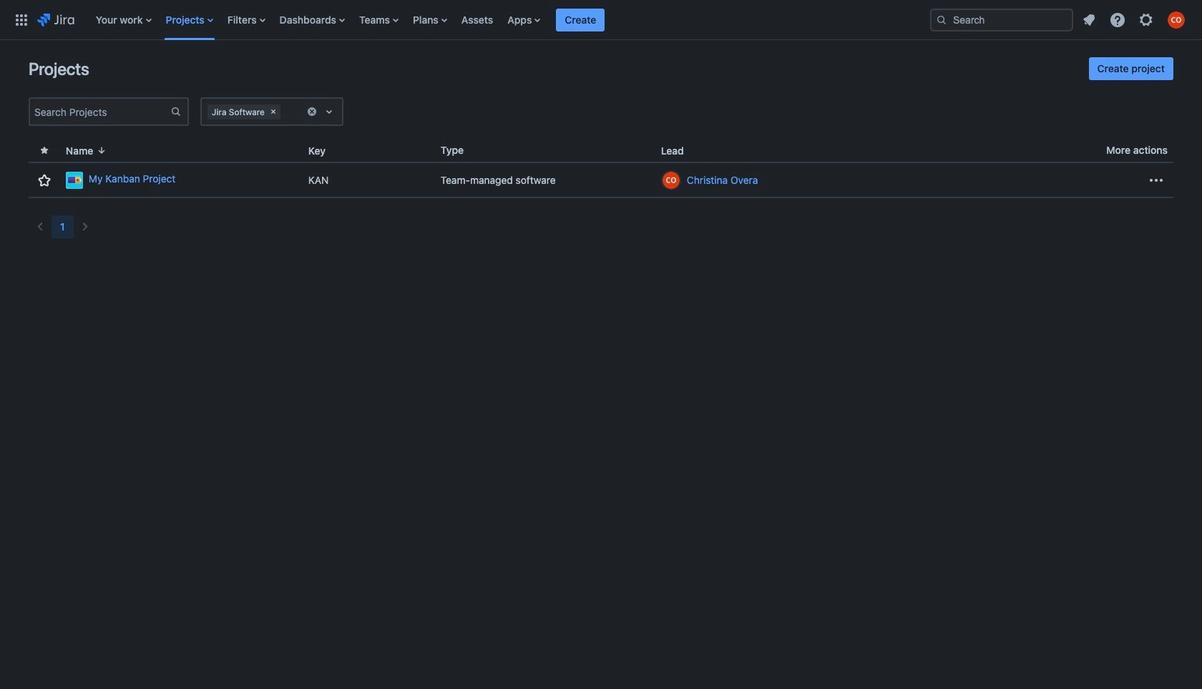 Task type: vqa. For each thing, say whether or not it's contained in the screenshot.
SETTINGS ICON
yes



Task type: locate. For each thing, give the bounding box(es) containing it.
banner
[[0, 0, 1202, 40]]

clear image
[[268, 106, 279, 117]]

list item
[[556, 0, 605, 40]]

list
[[89, 0, 919, 40], [1076, 7, 1194, 33]]

Search field
[[930, 8, 1073, 31]]

None search field
[[930, 8, 1073, 31]]

Search Projects text field
[[30, 102, 170, 122]]

search image
[[936, 14, 947, 25]]

star my kanban project image
[[36, 171, 53, 189]]

next image
[[76, 218, 93, 235]]

Choose Jira products text field
[[283, 104, 286, 119]]

jira image
[[37, 11, 74, 28], [37, 11, 74, 28]]

your profile and settings image
[[1168, 11, 1185, 28]]

group
[[1089, 57, 1174, 80]]



Task type: describe. For each thing, give the bounding box(es) containing it.
clear image
[[306, 106, 318, 117]]

appswitcher icon image
[[13, 11, 30, 28]]

primary element
[[9, 0, 919, 40]]

previous image
[[31, 218, 49, 235]]

notifications image
[[1080, 11, 1098, 28]]

more image
[[1148, 171, 1165, 189]]

1 horizontal spatial list
[[1076, 7, 1194, 33]]

help image
[[1109, 11, 1126, 28]]

0 horizontal spatial list
[[89, 0, 919, 40]]

open image
[[321, 103, 338, 120]]

settings image
[[1138, 11, 1155, 28]]



